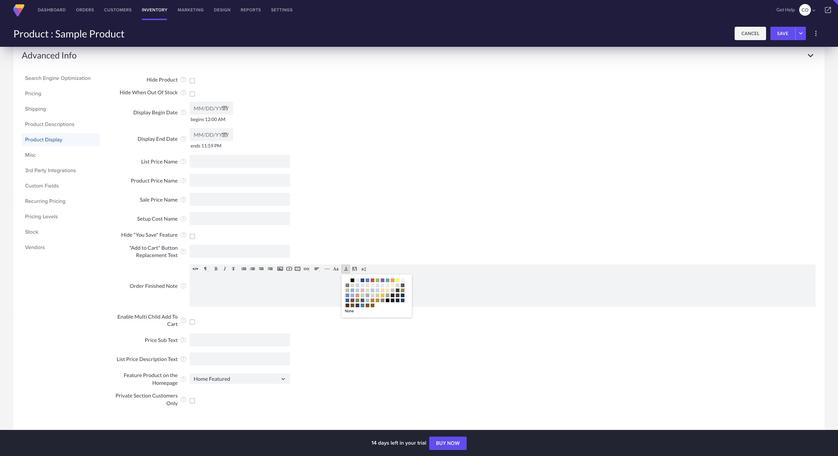 Task type: vqa. For each thing, say whether or not it's contained in the screenshot.
Feature
yes



Task type: describe. For each thing, give the bounding box(es) containing it.
display end date help_outline
[[138, 136, 187, 142]]

none
[[345, 309, 354, 313]]

end
[[156, 136, 165, 142]]

product price name help_outline
[[131, 177, 187, 184]]

order
[[130, 283, 144, 289]]

begins
[[191, 116, 204, 122]]

feature inside feature product on the homepage help_outline
[[124, 372, 142, 379]]

price sub text help_outline
[[145, 337, 187, 344]]

add link
[[22, 7, 45, 21]]

ends 11:59 pm
[[191, 143, 222, 149]]

am
[[218, 116, 225, 122]]

trial
[[417, 439, 426, 447]]

cost
[[152, 216, 163, 222]]

levels
[[43, 213, 58, 221]]

to
[[142, 245, 147, 251]]

help_outline inside feature product on the homepage help_outline
[[180, 376, 187, 383]]

get
[[777, 7, 784, 12]]

sub
[[158, 337, 167, 343]]

price for product price name help_outline
[[151, 177, 163, 184]]

inventory
[[142, 7, 168, 13]]

co
[[802, 7, 809, 13]]

product descriptions link
[[25, 119, 97, 130]]

left
[[391, 439, 398, 447]]

custom fields link
[[25, 180, 97, 192]]

14
[[372, 439, 377, 447]]

product down shipping
[[25, 121, 44, 128]]

misc link
[[25, 150, 97, 161]]

child
[[148, 314, 161, 320]]

product inside feature product on the homepage help_outline
[[143, 372, 162, 379]]

none link
[[345, 308, 409, 314]]

help_outline inside list price name help_outline
[[180, 158, 187, 165]]

0 horizontal spatial customers
[[104, 7, 132, 13]]

optimization
[[61, 74, 91, 82]]

12:00
[[205, 116, 217, 122]]

engine
[[43, 74, 59, 82]]

3rd
[[25, 167, 33, 174]]

button
[[161, 245, 178, 251]]

sale price name help_outline
[[140, 196, 187, 203]]

sale
[[140, 196, 150, 203]]

order finished note help_outline
[[130, 283, 187, 290]]

price for list price description text help_outline
[[126, 356, 138, 363]]

name for setup cost name help_outline
[[164, 216, 178, 222]]

buy now
[[436, 441, 460, 446]]

finished
[[145, 283, 165, 289]]

help_outline inside hide when out of stock help_outline
[[180, 89, 187, 96]]

recurring pricing link
[[25, 196, 97, 207]]

display begin date help_outline
[[133, 109, 187, 116]]

text inside list price description text help_outline
[[168, 356, 178, 363]]

search
[[25, 74, 42, 82]]

help
[[785, 7, 795, 12]]

setup
[[137, 216, 151, 222]]

product display
[[25, 136, 62, 144]]

description
[[139, 356, 167, 363]]

product display link
[[25, 134, 97, 146]]

your
[[405, 439, 416, 447]]

save"
[[146, 232, 158, 238]]

get help
[[777, 7, 795, 12]]

price for list price name help_outline
[[151, 158, 163, 165]]

help_outline inside hide product help_outline
[[180, 76, 187, 83]]

help_outline inside price sub text help_outline
[[180, 337, 187, 344]]

help_outline inside enable multi child add to cart help_outline
[[180, 317, 187, 324]]

MM/DD/YYYY text field
[[190, 102, 233, 115]]

product inside product price name help_outline
[[131, 177, 150, 184]]

:
[[51, 27, 53, 39]]

to
[[172, 314, 178, 320]]

hide for save"
[[121, 232, 132, 238]]

display for display begin date help_outline
[[133, 109, 151, 115]]

help_outline inside display end date help_outline
[[180, 136, 187, 142]]

product descriptions
[[25, 121, 74, 128]]

save
[[777, 31, 789, 36]]

ends
[[191, 143, 200, 149]]

save link
[[771, 27, 795, 40]]

only
[[166, 400, 178, 407]]

stock link
[[25, 227, 97, 238]]

3rd party integrations link
[[25, 165, 97, 176]]

pricing inside recurring pricing 'link'
[[49, 198, 65, 205]]

text inside "add to cart" button replacement text help_outline
[[168, 252, 178, 258]]

0 horizontal spatial add
[[28, 11, 39, 17]]

vendors link
[[25, 242, 97, 253]]

product inside hide product help_outline
[[159, 76, 178, 83]]

"you
[[133, 232, 145, 238]]

dashboard link
[[33, 0, 71, 20]]

now
[[447, 441, 460, 446]]

party
[[34, 167, 46, 174]]

begins 12:00 am
[[191, 116, 225, 122]]

pm
[[214, 143, 222, 149]]

days
[[378, 439, 389, 447]]

sample
[[55, 27, 87, 39]]

out
[[147, 89, 156, 96]]

co 
[[802, 7, 817, 13]]

help_outline inside setup cost name help_outline
[[180, 216, 187, 222]]



Task type: locate. For each thing, give the bounding box(es) containing it.
pricing levels
[[25, 213, 58, 221]]

1 vertical spatial list
[[117, 356, 125, 363]]

help_outline right the
[[180, 376, 187, 383]]

homepage
[[152, 380, 178, 386]]

1 vertical spatial feature
[[124, 372, 142, 379]]

shipping link
[[25, 104, 97, 115]]

help_outline up product price name help_outline
[[180, 158, 187, 165]]

product up misc
[[25, 136, 44, 144]]

1 horizontal spatial customers
[[152, 393, 178, 399]]

1 vertical spatial hide
[[120, 89, 131, 96]]

3 name from the top
[[164, 196, 178, 203]]

display left begin
[[133, 109, 151, 115]]

price inside list price name help_outline
[[151, 158, 163, 165]]

more_vert button
[[810, 27, 823, 40]]

0 vertical spatial pricing
[[25, 90, 41, 97]]

name for list price name help_outline
[[164, 158, 178, 165]]

0 vertical spatial hide
[[147, 76, 158, 83]]

hide
[[147, 76, 158, 83], [120, 89, 131, 96], [121, 232, 132, 238]]

14 help_outline from the top
[[180, 356, 187, 363]]

pricing link
[[25, 88, 97, 99]]

help_outline
[[180, 76, 187, 83], [180, 89, 187, 96], [180, 109, 187, 116], [180, 136, 187, 142], [180, 158, 187, 165], [180, 177, 187, 184], [180, 197, 187, 203], [180, 216, 187, 222], [180, 232, 187, 238], [180, 248, 187, 255], [180, 283, 187, 290], [180, 317, 187, 324], [180, 337, 187, 344], [180, 356, 187, 363], [180, 376, 187, 383], [180, 396, 187, 403]]

date inside display begin date help_outline
[[166, 109, 178, 115]]

setup cost name help_outline
[[137, 216, 187, 222]]

cancel link
[[735, 27, 766, 40]]

hide up out
[[147, 76, 158, 83]]

product down the orders
[[89, 27, 125, 39]]

more_vert
[[812, 29, 820, 37]]

help_outline up setup cost name help_outline
[[180, 197, 187, 203]]

fields
[[45, 182, 59, 190]]

help_outline down price sub text help_outline
[[180, 356, 187, 363]]

hide inside hide "you save" feature help_outline
[[121, 232, 132, 238]]

feature up private
[[124, 372, 142, 379]]

display down product descriptions
[[45, 136, 62, 144]]

vendors
[[25, 244, 45, 251]]

0 vertical spatial list
[[141, 158, 150, 165]]

product : sample product
[[13, 27, 125, 39]]

hide product help_outline
[[147, 76, 187, 83]]


[[811, 7, 817, 13]]

date
[[166, 109, 178, 115], [166, 136, 178, 142]]

display left "end"
[[138, 136, 155, 142]]

info
[[61, 50, 77, 61]]

customers right the orders
[[104, 7, 132, 13]]

11:59
[[201, 143, 213, 149]]

enable multi child add to cart help_outline
[[117, 314, 187, 327]]

1 vertical spatial date
[[166, 136, 178, 142]]

feature inside hide "you save" feature help_outline
[[159, 232, 178, 238]]

pricing for pricing levels
[[25, 213, 41, 221]]

display
[[133, 109, 151, 115], [138, 136, 155, 142], [45, 136, 62, 144]]

help_outline right cost
[[180, 216, 187, 222]]

2 date from the top
[[166, 136, 178, 142]]

"add
[[129, 245, 141, 251]]

1 horizontal spatial feature
[[159, 232, 178, 238]]

product
[[13, 27, 49, 39], [89, 27, 125, 39], [159, 76, 178, 83], [25, 121, 44, 128], [25, 136, 44, 144], [131, 177, 150, 184], [143, 372, 162, 379]]

1 vertical spatial add
[[162, 314, 171, 320]]

4 help_outline from the top
[[180, 136, 187, 142]]

stock right of
[[165, 89, 178, 96]]

expand_more
[[805, 50, 817, 61]]

text down button at bottom
[[168, 252, 178, 258]]

private section customers only help_outline
[[116, 393, 187, 407]]

feature product on the homepage help_outline
[[124, 372, 187, 386]]

MM/DD/YYYY text field
[[190, 128, 233, 141]]

integrations
[[48, 167, 76, 174]]

hide for help_outline
[[147, 76, 158, 83]]

0 vertical spatial stock
[[165, 89, 178, 96]]

help_outline right begin
[[180, 109, 187, 116]]

2 name from the top
[[164, 177, 178, 184]]

help_outline right button at bottom
[[180, 248, 187, 255]]

2 vertical spatial text
[[168, 356, 178, 363]]

cart"
[[148, 245, 160, 251]]

0 vertical spatial customers
[[104, 7, 132, 13]]

name for product price name help_outline
[[164, 177, 178, 184]]

help_outline inside the sale price name help_outline
[[180, 197, 187, 203]]

pricing down custom fields link
[[49, 198, 65, 205]]

help_outline inside the private section customers only help_outline
[[180, 396, 187, 403]]

price left description
[[126, 356, 138, 363]]

custom
[[25, 182, 43, 190]]

hide left when
[[120, 89, 131, 96]]

help_outline inside display begin date help_outline
[[180, 109, 187, 116]]

name up product price name help_outline
[[164, 158, 178, 165]]

in
[[400, 439, 404, 447]]

buy now link
[[430, 437, 467, 450]]

8 help_outline from the top
[[180, 216, 187, 222]]

1 horizontal spatial list
[[141, 158, 150, 165]]

name inside list price name help_outline
[[164, 158, 178, 165]]


[[824, 6, 832, 14]]


[[280, 376, 287, 383]]

misc
[[25, 151, 36, 159]]

help_outline inside list price description text help_outline
[[180, 356, 187, 363]]

date right begin
[[166, 109, 178, 115]]

price up product price name help_outline
[[151, 158, 163, 165]]

name for sale price name help_outline
[[164, 196, 178, 203]]

recurring
[[25, 198, 48, 205]]

pricing levels link
[[25, 211, 97, 223]]

help_outline inside product price name help_outline
[[180, 177, 187, 184]]

2 help_outline from the top
[[180, 89, 187, 96]]

customers up the only
[[152, 393, 178, 399]]

10 help_outline from the top
[[180, 248, 187, 255]]

12 help_outline from the top
[[180, 317, 187, 324]]

recurring pricing
[[25, 198, 65, 205]]

display inside display begin date help_outline
[[133, 109, 151, 115]]

name inside product price name help_outline
[[164, 177, 178, 184]]

name
[[164, 158, 178, 165], [164, 177, 178, 184], [164, 196, 178, 203], [164, 216, 178, 222]]

hide when out of stock help_outline
[[120, 89, 187, 96]]

text up the
[[168, 356, 178, 363]]

13 help_outline from the top
[[180, 337, 187, 344]]

text
[[168, 252, 178, 258], [168, 337, 178, 343], [168, 356, 178, 363]]

0 vertical spatial text
[[168, 252, 178, 258]]

list for text
[[117, 356, 125, 363]]

name down list price name help_outline
[[164, 177, 178, 184]]

advanced info
[[22, 50, 77, 61]]

help_outline right to
[[180, 317, 187, 324]]

help_outline up hide when out of stock help_outline
[[180, 76, 187, 83]]

help_outline down hide product help_outline
[[180, 89, 187, 96]]

7 help_outline from the top
[[180, 197, 187, 203]]

settings
[[271, 7, 293, 13]]

help_outline right the only
[[180, 396, 187, 403]]

help_outline inside hide "you save" feature help_outline
[[180, 232, 187, 238]]

11 help_outline from the top
[[180, 283, 187, 290]]

feature up button at bottom
[[159, 232, 178, 238]]

help_outline down setup cost name help_outline
[[180, 232, 187, 238]]

of
[[158, 89, 164, 96]]

help_outline down list price name help_outline
[[180, 177, 187, 184]]

hide left "you
[[121, 232, 132, 238]]

1 horizontal spatial add
[[162, 314, 171, 320]]

pricing down search
[[25, 90, 41, 97]]

pricing
[[25, 90, 41, 97], [49, 198, 65, 205], [25, 213, 41, 221]]

date for display begin date help_outline
[[166, 109, 178, 115]]

0 horizontal spatial stock
[[25, 228, 38, 236]]

help_outline inside order finished note help_outline
[[180, 283, 187, 290]]

list price description text help_outline
[[117, 356, 187, 363]]

dashboard
[[38, 7, 66, 13]]

price down list price name help_outline
[[151, 177, 163, 184]]

3 help_outline from the top
[[180, 109, 187, 116]]

9 help_outline from the top
[[180, 232, 187, 238]]

price inside price sub text help_outline
[[145, 337, 157, 343]]

hide for out
[[120, 89, 131, 96]]

display inside display end date help_outline
[[138, 136, 155, 142]]

1 vertical spatial text
[[168, 337, 178, 343]]

customers inside the private section customers only help_outline
[[152, 393, 178, 399]]

list inside list price description text help_outline
[[117, 356, 125, 363]]

1 vertical spatial customers
[[152, 393, 178, 399]]

list
[[141, 158, 150, 165], [117, 356, 125, 363]]

when
[[132, 89, 146, 96]]

1 vertical spatial stock
[[25, 228, 38, 236]]

price
[[151, 158, 163, 165], [151, 177, 163, 184], [151, 196, 163, 203], [145, 337, 157, 343], [126, 356, 138, 363]]

date inside display end date help_outline
[[166, 136, 178, 142]]

buy
[[436, 441, 446, 446]]

pricing for pricing
[[25, 90, 41, 97]]

product down add link
[[13, 27, 49, 39]]

note
[[166, 283, 178, 289]]

date for display end date help_outline
[[166, 136, 178, 142]]

orders
[[76, 7, 94, 13]]

hide inside hide product help_outline
[[147, 76, 158, 83]]

design
[[214, 7, 231, 13]]

1 text from the top
[[168, 252, 178, 258]]

None text field
[[190, 155, 290, 168], [190, 174, 290, 187], [190, 193, 290, 206], [190, 212, 290, 225], [190, 245, 290, 258], [190, 334, 290, 347], [190, 155, 290, 168], [190, 174, 290, 187], [190, 193, 290, 206], [190, 212, 290, 225], [190, 245, 290, 258], [190, 334, 290, 347]]

0 horizontal spatial feature
[[124, 372, 142, 379]]

private
[[116, 393, 133, 399]]

descriptions
[[45, 121, 74, 128]]

search engine optimization
[[25, 74, 91, 82]]

text right "sub"
[[168, 337, 178, 343]]

add inside enable multi child add to cart help_outline
[[162, 314, 171, 320]]

hide "you save" feature help_outline
[[121, 232, 187, 238]]

begin
[[152, 109, 165, 115]]

help_outline right note
[[180, 283, 187, 290]]

price inside product price name help_outline
[[151, 177, 163, 184]]

2 vertical spatial hide
[[121, 232, 132, 238]]

shipping
[[25, 105, 46, 113]]

2 text from the top
[[168, 337, 178, 343]]

text inside price sub text help_outline
[[168, 337, 178, 343]]

display for display end date help_outline
[[138, 136, 155, 142]]

None text field
[[190, 353, 290, 366], [190, 374, 290, 384], [190, 353, 290, 366], [190, 374, 290, 384]]

list up product price name help_outline
[[141, 158, 150, 165]]

customers
[[104, 7, 132, 13], [152, 393, 178, 399]]

3 text from the top
[[168, 356, 178, 363]]

0 vertical spatial feature
[[159, 232, 178, 238]]

1 help_outline from the top
[[180, 76, 187, 83]]

product up of
[[159, 76, 178, 83]]

1 horizontal spatial stock
[[165, 89, 178, 96]]

price right sale on the left of the page
[[151, 196, 163, 203]]

help_outline inside "add to cart" button replacement text help_outline
[[180, 248, 187, 255]]

2 vertical spatial pricing
[[25, 213, 41, 221]]

reports
[[241, 7, 261, 13]]

help_outline right "end"
[[180, 136, 187, 142]]

hide inside hide when out of stock help_outline
[[120, 89, 131, 96]]

replacement
[[136, 252, 167, 258]]

stock up vendors
[[25, 228, 38, 236]]

cart
[[167, 321, 178, 327]]

list for help_outline
[[141, 158, 150, 165]]

1 date from the top
[[166, 109, 178, 115]]

stock inside hide when out of stock help_outline
[[165, 89, 178, 96]]

marketing
[[178, 7, 204, 13]]

price inside the sale price name help_outline
[[151, 196, 163, 203]]

pricing down recurring
[[25, 213, 41, 221]]

6 help_outline from the top
[[180, 177, 187, 184]]

 link
[[818, 0, 838, 20]]

product up sale on the left of the page
[[131, 177, 150, 184]]

price for sale price name help_outline
[[151, 196, 163, 203]]

3rd party integrations
[[25, 167, 76, 174]]

list left description
[[117, 356, 125, 363]]

name inside the sale price name help_outline
[[164, 196, 178, 203]]

name right cost
[[164, 216, 178, 222]]

name up setup cost name help_outline
[[164, 196, 178, 203]]

15 help_outline from the top
[[180, 376, 187, 383]]

0 vertical spatial date
[[166, 109, 178, 115]]

4 name from the top
[[164, 216, 178, 222]]

list inside list price name help_outline
[[141, 158, 150, 165]]

name inside setup cost name help_outline
[[164, 216, 178, 222]]

16 help_outline from the top
[[180, 396, 187, 403]]

price inside list price description text help_outline
[[126, 356, 138, 363]]

1 vertical spatial pricing
[[49, 198, 65, 205]]

5 help_outline from the top
[[180, 158, 187, 165]]

0 horizontal spatial list
[[117, 356, 125, 363]]

help_outline right "sub"
[[180, 337, 187, 344]]

pricing inside pricing levels link
[[25, 213, 41, 221]]

1 name from the top
[[164, 158, 178, 165]]

multi
[[134, 314, 147, 320]]

0 vertical spatial add
[[28, 11, 39, 17]]

product left on
[[143, 372, 162, 379]]

on
[[163, 372, 169, 379]]

price left "sub"
[[145, 337, 157, 343]]

date right "end"
[[166, 136, 178, 142]]



